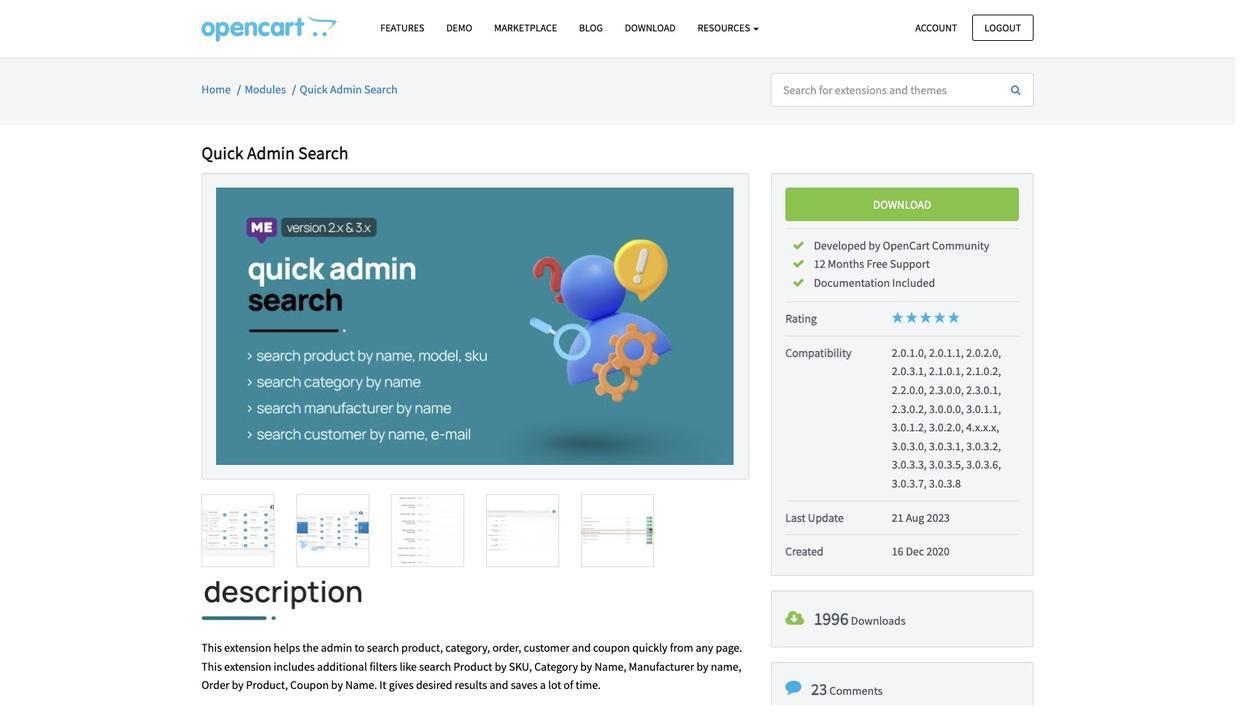 Task type: describe. For each thing, give the bounding box(es) containing it.
features link
[[370, 15, 436, 41]]

2.0.1.1,
[[930, 345, 964, 360]]

3 star light image from the left
[[948, 312, 960, 324]]

0 vertical spatial and
[[572, 641, 591, 655]]

1996
[[814, 607, 849, 630]]

0 vertical spatial quick admin search
[[300, 82, 398, 96]]

modules
[[245, 82, 286, 96]]

16
[[892, 544, 904, 559]]

3.0.2.0,
[[930, 420, 964, 435]]

product,
[[246, 678, 288, 693]]

1 star light image from the left
[[892, 312, 904, 324]]

3.0.3.1,
[[930, 439, 964, 453]]

quick admin search link
[[300, 82, 398, 96]]

logout link
[[973, 14, 1034, 41]]

this extension helps the admin to search product, category, order, customer and coupon quickly from any page. this extension includes additional filters like search product by sku, category by name, manufacturer by name, order by product, coupon by name. it gives desired results and saves a lot of time.
[[202, 641, 743, 693]]

support
[[890, 257, 930, 271]]

blog link
[[568, 15, 614, 41]]

results
[[455, 678, 488, 693]]

comments
[[830, 684, 883, 698]]

account link
[[903, 14, 970, 41]]

0 horizontal spatial and
[[490, 678, 509, 693]]

2 this from the top
[[202, 659, 222, 674]]

by down order,
[[495, 659, 507, 674]]

2.1.0.2,
[[967, 364, 1002, 379]]

admin
[[321, 641, 352, 655]]

by down any
[[697, 659, 709, 674]]

quick admin search image
[[216, 188, 735, 465]]

account
[[916, 21, 958, 34]]

0 vertical spatial search
[[364, 82, 398, 96]]

1 horizontal spatial download
[[874, 197, 932, 212]]

3.0.1.2,
[[892, 420, 927, 435]]

opencart
[[883, 238, 930, 253]]

2.3.0.2,
[[892, 401, 927, 416]]

marketplace
[[494, 21, 557, 34]]

16 dec 2020
[[892, 544, 950, 559]]

by right order
[[232, 678, 244, 693]]

developed by opencart community 12 months free support documentation included
[[814, 238, 990, 290]]

name,
[[595, 659, 627, 674]]

23 comments
[[812, 679, 883, 700]]

blog
[[579, 21, 603, 34]]

update
[[808, 510, 844, 525]]

order,
[[493, 641, 522, 655]]

2.0.2.0,
[[967, 345, 1002, 360]]

21 aug 2023
[[892, 510, 950, 525]]

gives
[[389, 678, 414, 693]]

community
[[932, 238, 990, 253]]

name,
[[711, 659, 742, 674]]

aug
[[906, 510, 925, 525]]

lot
[[548, 678, 561, 693]]

sku,
[[509, 659, 532, 674]]

3.0.3.3,
[[892, 457, 927, 472]]

rating
[[786, 311, 817, 326]]

product
[[454, 659, 493, 674]]

2.0.1.0,
[[892, 345, 927, 360]]

comment image
[[786, 680, 802, 696]]

1 horizontal spatial quick
[[300, 82, 328, 96]]

coupon
[[593, 641, 630, 655]]

marketplace link
[[483, 15, 568, 41]]

Search for extensions and themes text field
[[771, 73, 1000, 107]]

additional
[[317, 659, 367, 674]]

resources
[[698, 21, 753, 34]]

3.0.3.0,
[[892, 439, 927, 453]]

product,
[[402, 641, 443, 655]]

page.
[[716, 641, 743, 655]]

category,
[[446, 641, 490, 655]]

filters
[[370, 659, 397, 674]]

2.1.0.1,
[[930, 364, 964, 379]]

months
[[828, 257, 865, 271]]

2.0.1.0, 2.0.1.1, 2.0.2.0, 2.0.3.1, 2.1.0.1, 2.1.0.2, 2.2.0.0, 2.3.0.0, 2.3.0.1, 2.3.0.2, 3.0.0.0, 3.0.1.1, 3.0.1.2, 3.0.2.0, 4.x.x.x, 3.0.3.0, 3.0.3.1, 3.0.3.2, 3.0.3.3, 3.0.3.5, 3.0.3.6, 3.0.3.7, 3.0.3.8
[[892, 345, 1002, 491]]

3.0.3.2,
[[967, 439, 1002, 453]]

2.2.0.0,
[[892, 383, 927, 397]]

home link
[[202, 82, 231, 96]]

3.0.3.6,
[[967, 457, 1002, 472]]

created
[[786, 544, 824, 559]]

12
[[814, 257, 826, 271]]

dec
[[906, 544, 925, 559]]

coupon
[[290, 678, 329, 693]]

downloads
[[851, 613, 906, 628]]

2.3.0.1,
[[967, 383, 1002, 397]]

by down additional
[[331, 678, 343, 693]]

23
[[812, 679, 827, 700]]

1996 downloads
[[814, 607, 906, 630]]

desired
[[416, 678, 452, 693]]

time.
[[576, 678, 601, 693]]

1 vertical spatial quick
[[202, 141, 244, 164]]

resources link
[[687, 15, 771, 41]]

cloud download image
[[786, 610, 805, 627]]

3.0.1.1,
[[967, 401, 1002, 416]]

it
[[380, 678, 387, 693]]



Task type: vqa. For each thing, say whether or not it's contained in the screenshot.
the comments warning link
no



Task type: locate. For each thing, give the bounding box(es) containing it.
demo
[[447, 21, 472, 34]]

quick down 'home' link
[[202, 141, 244, 164]]

3.0.3.8
[[930, 476, 961, 491]]

1 horizontal spatial star light image
[[920, 312, 932, 324]]

2 extension from the top
[[224, 659, 271, 674]]

includes
[[274, 659, 315, 674]]

saves
[[511, 678, 538, 693]]

helps
[[274, 641, 300, 655]]

star light image down 'included'
[[920, 312, 932, 324]]

0 horizontal spatial star light image
[[892, 312, 904, 324]]

3.0.3.7,
[[892, 476, 927, 491]]

1 vertical spatial download link
[[786, 188, 1020, 221]]

search up filters
[[367, 641, 399, 655]]

this
[[202, 641, 222, 655], [202, 659, 222, 674]]

2.3.0.0,
[[930, 383, 964, 397]]

included
[[893, 275, 936, 290]]

1 this from the top
[[202, 641, 222, 655]]

21
[[892, 510, 904, 525]]

and left saves
[[490, 678, 509, 693]]

0 vertical spatial download
[[625, 21, 676, 34]]

logout
[[985, 21, 1022, 34]]

last
[[786, 510, 806, 525]]

compatibility
[[786, 345, 852, 360]]

0 vertical spatial this
[[202, 641, 222, 655]]

0 vertical spatial download link
[[614, 15, 687, 41]]

download link right blog at left top
[[614, 15, 687, 41]]

1 vertical spatial this
[[202, 659, 222, 674]]

3.0.0.0,
[[930, 401, 964, 416]]

0 vertical spatial search
[[367, 641, 399, 655]]

search image
[[1011, 85, 1021, 95]]

manufacturer
[[629, 659, 695, 674]]

download link up opencart
[[786, 188, 1020, 221]]

search down quick admin search link
[[298, 141, 349, 164]]

customer
[[524, 641, 570, 655]]

0 horizontal spatial star light image
[[906, 312, 918, 324]]

download right blog at left top
[[625, 21, 676, 34]]

extension up product,
[[224, 659, 271, 674]]

1 horizontal spatial search
[[419, 659, 451, 674]]

star light image up 2.0.1.0,
[[892, 312, 904, 324]]

modules link
[[245, 82, 286, 96]]

2020
[[927, 544, 950, 559]]

free
[[867, 257, 888, 271]]

by inside developed by opencart community 12 months free support documentation included
[[869, 238, 881, 253]]

1 extension from the top
[[224, 641, 271, 655]]

search down features 'link'
[[364, 82, 398, 96]]

1 vertical spatial search
[[298, 141, 349, 164]]

0 vertical spatial admin
[[330, 82, 362, 96]]

2 star light image from the left
[[920, 312, 932, 324]]

0 horizontal spatial quick
[[202, 141, 244, 164]]

1 horizontal spatial admin
[[330, 82, 362, 96]]

extension left helps
[[224, 641, 271, 655]]

opencart - quick admin search image
[[202, 15, 337, 42]]

search
[[364, 82, 398, 96], [298, 141, 349, 164]]

name.
[[345, 678, 377, 693]]

0 horizontal spatial search
[[367, 641, 399, 655]]

of
[[564, 678, 574, 693]]

last update
[[786, 510, 844, 525]]

4.x.x.x,
[[967, 420, 1000, 435]]

1 star light image from the left
[[906, 312, 918, 324]]

1 vertical spatial search
[[419, 659, 451, 674]]

0 vertical spatial extension
[[224, 641, 271, 655]]

order
[[202, 678, 230, 693]]

a
[[540, 678, 546, 693]]

search up "desired"
[[419, 659, 451, 674]]

0 horizontal spatial download link
[[614, 15, 687, 41]]

to
[[355, 641, 365, 655]]

and
[[572, 641, 591, 655], [490, 678, 509, 693]]

quick right modules
[[300, 82, 328, 96]]

star light image
[[892, 312, 904, 324], [920, 312, 932, 324]]

home
[[202, 82, 231, 96]]

0 vertical spatial quick
[[300, 82, 328, 96]]

1 horizontal spatial star light image
[[934, 312, 946, 324]]

1 horizontal spatial search
[[364, 82, 398, 96]]

1 horizontal spatial download link
[[786, 188, 1020, 221]]

3.0.3.5,
[[930, 457, 964, 472]]

2023
[[927, 510, 950, 525]]

like
[[400, 659, 417, 674]]

and left coupon in the bottom of the page
[[572, 641, 591, 655]]

2 horizontal spatial star light image
[[948, 312, 960, 324]]

any
[[696, 641, 714, 655]]

1 vertical spatial download
[[874, 197, 932, 212]]

by up time.
[[581, 659, 593, 674]]

0 horizontal spatial admin
[[247, 141, 295, 164]]

category
[[535, 659, 578, 674]]

features
[[380, 21, 425, 34]]

developed
[[814, 238, 867, 253]]

1 vertical spatial admin
[[247, 141, 295, 164]]

1 vertical spatial extension
[[224, 659, 271, 674]]

by
[[869, 238, 881, 253], [495, 659, 507, 674], [581, 659, 593, 674], [697, 659, 709, 674], [232, 678, 244, 693], [331, 678, 343, 693]]

1 vertical spatial quick admin search
[[202, 141, 349, 164]]

quick
[[300, 82, 328, 96], [202, 141, 244, 164]]

2 star light image from the left
[[934, 312, 946, 324]]

from
[[670, 641, 694, 655]]

2.0.3.1,
[[892, 364, 927, 379]]

admin
[[330, 82, 362, 96], [247, 141, 295, 164]]

quickly
[[633, 641, 668, 655]]

0 horizontal spatial download
[[625, 21, 676, 34]]

demo link
[[436, 15, 483, 41]]

download up opencart
[[874, 197, 932, 212]]

star light image
[[906, 312, 918, 324], [934, 312, 946, 324], [948, 312, 960, 324]]

by up free
[[869, 238, 881, 253]]

documentation
[[814, 275, 890, 290]]

1 horizontal spatial and
[[572, 641, 591, 655]]

1 vertical spatial and
[[490, 678, 509, 693]]

0 horizontal spatial search
[[298, 141, 349, 164]]



